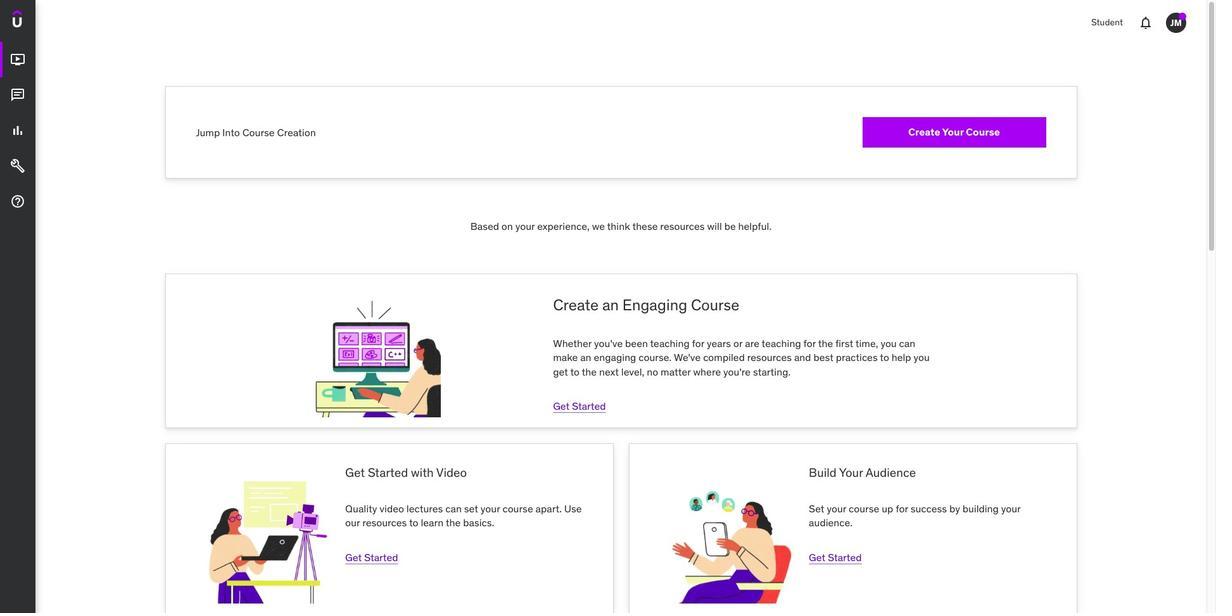 Task type: vqa. For each thing, say whether or not it's contained in the screenshot.
career
no



Task type: locate. For each thing, give the bounding box(es) containing it.
resources up the starting.
[[748, 351, 792, 364]]

engaging
[[623, 296, 688, 315]]

the left next
[[582, 365, 597, 378]]

for right the up
[[896, 502, 909, 515]]

for
[[692, 337, 705, 350], [804, 337, 816, 350], [896, 502, 909, 515]]

jm link
[[1162, 8, 1192, 38]]

1 horizontal spatial get started link
[[553, 400, 606, 413]]

0 vertical spatial to
[[880, 351, 890, 364]]

these
[[633, 220, 658, 233]]

teaching up the course.
[[650, 337, 690, 350]]

the
[[819, 337, 833, 350], [582, 365, 597, 378], [446, 517, 461, 529]]

you right help at the bottom right of the page
[[914, 351, 930, 364]]

1 vertical spatial your
[[839, 465, 863, 481]]

next
[[599, 365, 619, 378]]

can left set on the left bottom of page
[[446, 502, 462, 515]]

get for get started with video
[[345, 551, 362, 564]]

2 vertical spatial the
[[446, 517, 461, 529]]

0 horizontal spatial course
[[242, 126, 275, 139]]

your
[[943, 126, 964, 138], [839, 465, 863, 481]]

course left the up
[[849, 502, 880, 515]]

0 vertical spatial your
[[943, 126, 964, 138]]

2 horizontal spatial to
[[880, 351, 890, 364]]

an up you've
[[603, 296, 619, 315]]

get started down get
[[553, 400, 606, 413]]

0 vertical spatial medium image
[[10, 52, 25, 67]]

2 horizontal spatial get started link
[[809, 551, 862, 564]]

the up best
[[819, 337, 833, 350]]

video
[[380, 502, 404, 515]]

get started
[[553, 400, 606, 413], [345, 551, 398, 564], [809, 551, 862, 564]]

0 horizontal spatial create
[[553, 296, 599, 315]]

0 vertical spatial resources
[[661, 220, 705, 233]]

1 horizontal spatial create
[[909, 126, 941, 138]]

0 horizontal spatial get started link
[[345, 551, 398, 564]]

2 horizontal spatial for
[[896, 502, 909, 515]]

1 medium image from the top
[[10, 88, 25, 103]]

course
[[966, 126, 1001, 138], [242, 126, 275, 139], [691, 296, 740, 315]]

for inside set your course up for success by building your audience.
[[896, 502, 909, 515]]

0 horizontal spatial an
[[581, 351, 592, 364]]

get started link down our
[[345, 551, 398, 564]]

1 horizontal spatial can
[[900, 337, 916, 350]]

audience.
[[809, 517, 853, 529]]

get
[[553, 400, 570, 413], [345, 465, 365, 481], [345, 551, 362, 564], [809, 551, 826, 564]]

create
[[909, 126, 941, 138], [553, 296, 599, 315]]

you up help at the bottom right of the page
[[881, 337, 897, 350]]

get started link
[[553, 400, 606, 413], [345, 551, 398, 564], [809, 551, 862, 564]]

get up the quality
[[345, 465, 365, 481]]

1 vertical spatial an
[[581, 351, 592, 364]]

an
[[603, 296, 619, 315], [581, 351, 592, 364]]

helpful.
[[739, 220, 772, 233]]

build
[[809, 465, 837, 481]]

1 vertical spatial resources
[[748, 351, 792, 364]]

jm
[[1171, 17, 1183, 28]]

1 horizontal spatial your
[[943, 126, 964, 138]]

resources
[[661, 220, 705, 233], [748, 351, 792, 364], [363, 517, 407, 529]]

to
[[880, 351, 890, 364], [571, 365, 580, 378], [409, 517, 419, 529]]

started down audience.
[[828, 551, 862, 564]]

started for build
[[828, 551, 862, 564]]

2 vertical spatial medium image
[[10, 194, 25, 209]]

resources inside whether you've been teaching for years or are teaching for the first time, you can make an engaging course. we've compiled resources and best practices to help you get to the next level, no matter where you're starting.
[[748, 351, 792, 364]]

we
[[592, 220, 605, 233]]

for up and
[[804, 337, 816, 350]]

2 horizontal spatial the
[[819, 337, 833, 350]]

for up the we've
[[692, 337, 705, 350]]

student link
[[1084, 8, 1131, 38]]

1 horizontal spatial resources
[[661, 220, 705, 233]]

create an engaging course
[[553, 296, 740, 315]]

0 horizontal spatial the
[[446, 517, 461, 529]]

to right get
[[571, 365, 580, 378]]

your up basics. on the bottom of page
[[481, 502, 500, 515]]

can up help at the bottom right of the page
[[900, 337, 916, 350]]

compiled
[[703, 351, 745, 364]]

0 horizontal spatial course
[[503, 502, 533, 515]]

1 horizontal spatial an
[[603, 296, 619, 315]]

resources down video
[[363, 517, 407, 529]]

1 vertical spatial can
[[446, 502, 462, 515]]

0 vertical spatial an
[[603, 296, 619, 315]]

your for create
[[943, 126, 964, 138]]

2 vertical spatial to
[[409, 517, 419, 529]]

best
[[814, 351, 834, 364]]

set
[[464, 502, 478, 515]]

we've
[[674, 351, 701, 364]]

up
[[882, 502, 894, 515]]

set your course up for success by building your audience.
[[809, 502, 1021, 529]]

the inside quality video lectures can set your course apart. use our resources to learn the basics.
[[446, 517, 461, 529]]

medium image
[[10, 88, 25, 103], [10, 123, 25, 138], [10, 194, 25, 209]]

2 horizontal spatial resources
[[748, 351, 792, 364]]

1 horizontal spatial course
[[849, 502, 880, 515]]

course
[[503, 502, 533, 515], [849, 502, 880, 515]]

can inside whether you've been teaching for years or are teaching for the first time, you can make an engaging course. we've compiled resources and best practices to help you get to the next level, no matter where you're starting.
[[900, 337, 916, 350]]

1 vertical spatial create
[[553, 296, 599, 315]]

for for create an engaging course
[[692, 337, 705, 350]]

1 course from the left
[[503, 502, 533, 515]]

2 horizontal spatial course
[[966, 126, 1001, 138]]

course left "apart."
[[503, 502, 533, 515]]

0 horizontal spatial your
[[839, 465, 863, 481]]

get down get
[[553, 400, 570, 413]]

medium image
[[10, 52, 25, 67], [10, 159, 25, 174]]

1 vertical spatial medium image
[[10, 159, 25, 174]]

teaching
[[650, 337, 690, 350], [762, 337, 801, 350]]

the right learn
[[446, 517, 461, 529]]

creation
[[277, 126, 316, 139]]

build your audience
[[809, 465, 916, 481]]

0 vertical spatial create
[[909, 126, 941, 138]]

lectures
[[407, 502, 443, 515]]

will
[[707, 220, 722, 233]]

started down video
[[364, 551, 398, 564]]

0 horizontal spatial can
[[446, 502, 462, 515]]

1 horizontal spatial to
[[571, 365, 580, 378]]

1 vertical spatial medium image
[[10, 123, 25, 138]]

get started link for create
[[553, 400, 606, 413]]

time,
[[856, 337, 879, 350]]

to inside quality video lectures can set your course apart. use our resources to learn the basics.
[[409, 517, 419, 529]]

1 horizontal spatial the
[[582, 365, 597, 378]]

to down lectures
[[409, 517, 419, 529]]

get down audience.
[[809, 551, 826, 564]]

you've
[[594, 337, 623, 350]]

0 vertical spatial medium image
[[10, 88, 25, 103]]

2 vertical spatial resources
[[363, 517, 407, 529]]

1 horizontal spatial teaching
[[762, 337, 801, 350]]

for for build your audience
[[896, 502, 909, 515]]

get down our
[[345, 551, 362, 564]]

to left help at the bottom right of the page
[[880, 351, 890, 364]]

create your course
[[909, 126, 1001, 138]]

get started down audience.
[[809, 551, 862, 564]]

can
[[900, 337, 916, 350], [446, 502, 462, 515]]

you have alerts image
[[1179, 13, 1187, 20]]

you
[[881, 337, 897, 350], [914, 351, 930, 364]]

get started link down audience.
[[809, 551, 862, 564]]

started down next
[[572, 400, 606, 413]]

teaching up and
[[762, 337, 801, 350]]

1 horizontal spatial for
[[804, 337, 816, 350]]

get started down our
[[345, 551, 398, 564]]

1 horizontal spatial course
[[691, 296, 740, 315]]

with
[[411, 465, 434, 481]]

1 horizontal spatial get started
[[553, 400, 606, 413]]

resources left will
[[661, 220, 705, 233]]

your
[[516, 220, 535, 233], [481, 502, 500, 515], [827, 502, 847, 515], [1002, 502, 1021, 515]]

2 horizontal spatial get started
[[809, 551, 862, 564]]

1 vertical spatial the
[[582, 365, 597, 378]]

are
[[745, 337, 760, 350]]

get started link down get
[[553, 400, 606, 413]]

course for into
[[242, 126, 275, 139]]

started
[[572, 400, 606, 413], [368, 465, 408, 481], [364, 551, 398, 564], [828, 551, 862, 564]]

started for create
[[572, 400, 606, 413]]

create for create your course
[[909, 126, 941, 138]]

0 vertical spatial can
[[900, 337, 916, 350]]

1 vertical spatial you
[[914, 351, 930, 364]]

0 horizontal spatial to
[[409, 517, 419, 529]]

course.
[[639, 351, 672, 364]]

0 horizontal spatial get started
[[345, 551, 398, 564]]

2 course from the left
[[849, 502, 880, 515]]

an down whether
[[581, 351, 592, 364]]

0 horizontal spatial teaching
[[650, 337, 690, 350]]

our
[[345, 517, 360, 529]]

0 horizontal spatial resources
[[363, 517, 407, 529]]

0 horizontal spatial for
[[692, 337, 705, 350]]

0 vertical spatial you
[[881, 337, 897, 350]]

be
[[725, 220, 736, 233]]



Task type: describe. For each thing, give the bounding box(es) containing it.
jump into course creation
[[196, 126, 316, 139]]

your for build
[[839, 465, 863, 481]]

where
[[693, 365, 721, 378]]

no
[[647, 365, 659, 378]]

get started with video
[[345, 465, 467, 481]]

get started link for get
[[345, 551, 398, 564]]

notifications image
[[1139, 15, 1154, 30]]

get
[[553, 365, 568, 378]]

you're
[[724, 365, 751, 378]]

your inside quality video lectures can set your course apart. use our resources to learn the basics.
[[481, 502, 500, 515]]

can inside quality video lectures can set your course apart. use our resources to learn the basics.
[[446, 502, 462, 515]]

use
[[564, 502, 582, 515]]

and
[[795, 351, 811, 364]]

starting.
[[753, 365, 791, 378]]

practices
[[836, 351, 878, 364]]

help
[[892, 351, 912, 364]]

years
[[707, 337, 731, 350]]

on
[[502, 220, 513, 233]]

quality
[[345, 502, 377, 515]]

3 medium image from the top
[[10, 194, 25, 209]]

2 medium image from the top
[[10, 123, 25, 138]]

make
[[553, 351, 578, 364]]

1 horizontal spatial you
[[914, 351, 930, 364]]

level,
[[622, 365, 645, 378]]

or
[[734, 337, 743, 350]]

into
[[222, 126, 240, 139]]

based
[[471, 220, 499, 233]]

course for your
[[966, 126, 1001, 138]]

engaging
[[594, 351, 636, 364]]

course inside quality video lectures can set your course apart. use our resources to learn the basics.
[[503, 502, 533, 515]]

create your course link
[[863, 117, 1046, 148]]

experience,
[[537, 220, 590, 233]]

jump
[[196, 126, 220, 139]]

been
[[625, 337, 648, 350]]

your right on
[[516, 220, 535, 233]]

get started link for build
[[809, 551, 862, 564]]

your right building
[[1002, 502, 1021, 515]]

started left 'with' at the bottom left of the page
[[368, 465, 408, 481]]

first
[[836, 337, 854, 350]]

your up audience.
[[827, 502, 847, 515]]

building
[[963, 502, 999, 515]]

get for build your audience
[[809, 551, 826, 564]]

resources inside quality video lectures can set your course apart. use our resources to learn the basics.
[[363, 517, 407, 529]]

whether you've been teaching for years or are teaching for the first time, you can make an engaging course. we've compiled resources and best practices to help you get to the next level, no matter where you're starting.
[[553, 337, 930, 378]]

udemy image
[[13, 10, 70, 32]]

course inside set your course up for success by building your audience.
[[849, 502, 880, 515]]

an inside whether you've been teaching for years or are teaching for the first time, you can make an engaging course. we've compiled resources and best practices to help you get to the next level, no matter where you're starting.
[[581, 351, 592, 364]]

2 teaching from the left
[[762, 337, 801, 350]]

1 vertical spatial to
[[571, 365, 580, 378]]

2 medium image from the top
[[10, 159, 25, 174]]

audience
[[866, 465, 916, 481]]

started for get
[[364, 551, 398, 564]]

get started for build
[[809, 551, 862, 564]]

based on your experience, we think these resources will be helpful.
[[471, 220, 772, 233]]

0 vertical spatial the
[[819, 337, 833, 350]]

get started for get
[[345, 551, 398, 564]]

create for create an engaging course
[[553, 296, 599, 315]]

think
[[607, 220, 630, 233]]

by
[[950, 502, 961, 515]]

0 horizontal spatial you
[[881, 337, 897, 350]]

1 medium image from the top
[[10, 52, 25, 67]]

whether
[[553, 337, 592, 350]]

quality video lectures can set your course apart. use our resources to learn the basics.
[[345, 502, 582, 529]]

student
[[1092, 17, 1123, 28]]

learn
[[421, 517, 444, 529]]

apart.
[[536, 502, 562, 515]]

basics.
[[463, 517, 494, 529]]

matter
[[661, 365, 691, 378]]

get for create an engaging course
[[553, 400, 570, 413]]

get started for create
[[553, 400, 606, 413]]

video
[[437, 465, 467, 481]]

set
[[809, 502, 825, 515]]

success
[[911, 502, 947, 515]]

1 teaching from the left
[[650, 337, 690, 350]]



